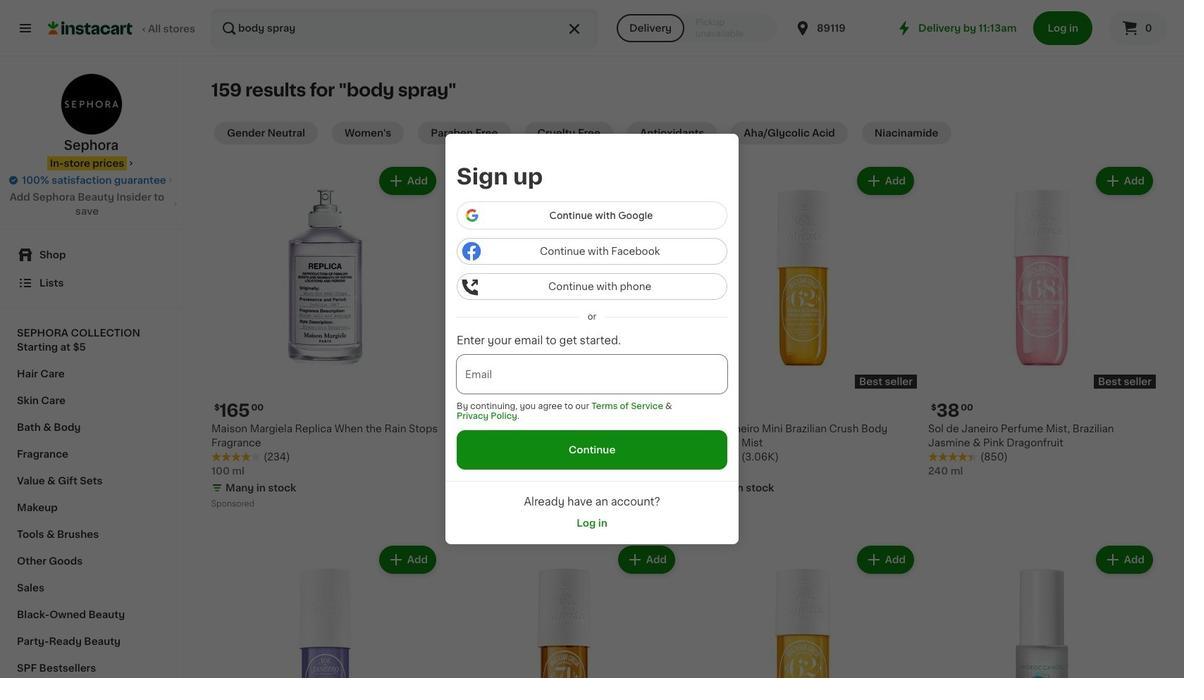 Task type: describe. For each thing, give the bounding box(es) containing it.
instacart logo image
[[48, 20, 133, 37]]



Task type: locate. For each thing, give the bounding box(es) containing it.
sephora logo image
[[60, 73, 122, 135]]

None search field
[[211, 8, 599, 48]]

Email email field
[[457, 355, 728, 394]]

service type group
[[617, 14, 778, 42]]

sponserd image
[[211, 501, 254, 509]]

product group
[[211, 164, 439, 512], [450, 164, 678, 526], [689, 164, 917, 498], [928, 164, 1156, 479], [211, 543, 439, 679], [450, 543, 678, 679], [689, 543, 917, 679], [928, 543, 1156, 679]]



Task type: vqa. For each thing, say whether or not it's contained in the screenshot.
the rightmost the no
no



